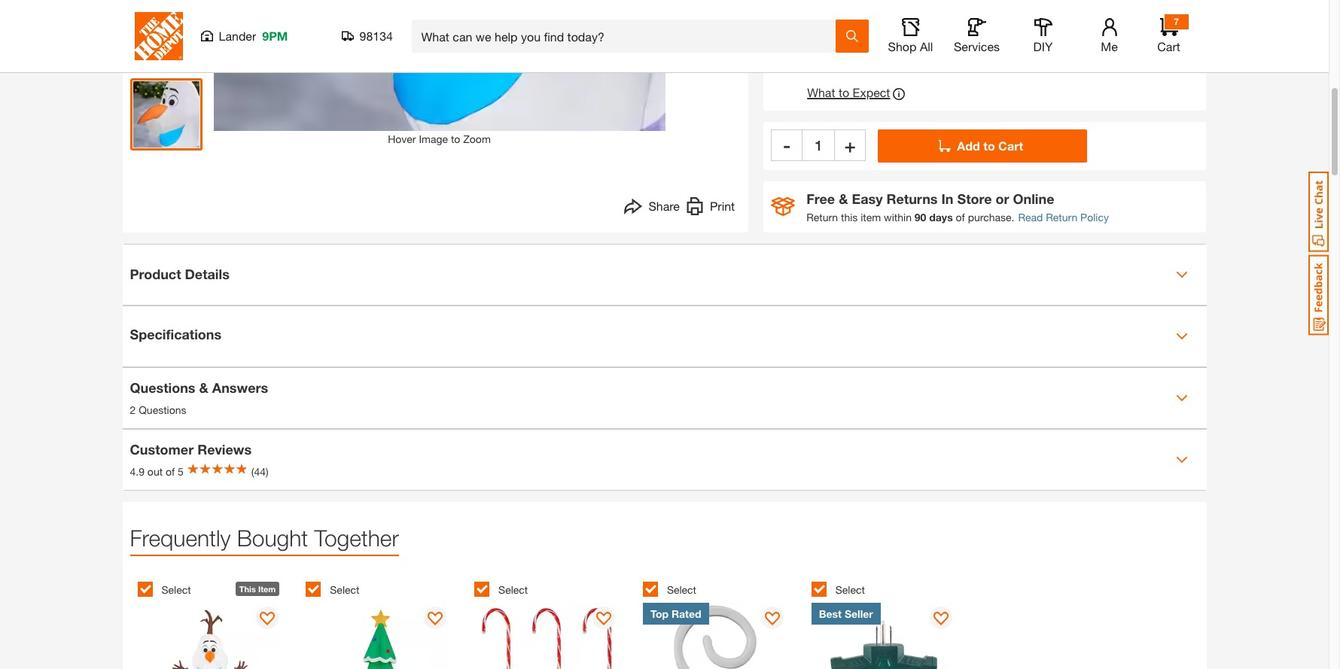 Task type: vqa. For each thing, say whether or not it's contained in the screenshot.
NO ADDITIONAL ITEMS INCLUDED
no



Task type: locate. For each thing, give the bounding box(es) containing it.
1 display image from the left
[[259, 612, 275, 627]]

product details
[[130, 266, 229, 283]]

add to cart button
[[878, 129, 1087, 162]]

1 horizontal spatial 2
[[829, 31, 836, 45]]

frequently
[[130, 525, 231, 551]]

0 horizontal spatial cart
[[998, 138, 1023, 153]]

None field
[[803, 129, 834, 161]]

lander
[[219, 29, 256, 43]]

select up "rated" at the bottom right
[[667, 583, 696, 596]]

2 horizontal spatial to
[[983, 138, 995, 153]]

0 horizontal spatial &
[[199, 380, 208, 396]]

icon image
[[771, 197, 795, 216]]

0 horizontal spatial 2
[[130, 404, 136, 417]]

to inside add to cart button
[[983, 138, 995, 153]]

policy
[[1080, 211, 1109, 223]]

7
[[1174, 16, 1179, 27]]

caret image inside product details button
[[1176, 269, 1188, 281]]

4.9
[[130, 465, 145, 478]]

select inside 2 / 5 group
[[330, 583, 359, 596]]

1 vertical spatial caret image
[[1176, 392, 1188, 404]]

return down free
[[806, 211, 838, 223]]

1 vertical spatial &
[[199, 380, 208, 396]]

home
[[854, 4, 886, 18]]

1 horizontal spatial return
[[1046, 211, 1077, 223]]

product details button
[[122, 245, 1206, 305]]

0 horizontal spatial return
[[806, 211, 838, 223]]

option group
[[802, 25, 915, 79]]

display image inside 1 / 5 group
[[259, 612, 275, 627]]

cart down 7 at top right
[[1157, 39, 1180, 53]]

display image inside 3 / 5 group
[[596, 612, 612, 627]]

select up 3 ft. warm white candy cane led pathway lights (set of 3) image
[[498, 583, 528, 596]]

display image inside 5 / 5 'group'
[[933, 612, 948, 627]]

in
[[941, 190, 953, 207]]

of left the 5 on the bottom left of the page
[[166, 465, 175, 478]]

to for what
[[839, 85, 849, 99]]

$6.00
[[873, 31, 903, 45]]

free
[[806, 190, 835, 207]]

2 up 'customer'
[[130, 404, 136, 417]]

98134 button
[[341, 29, 393, 44]]

return
[[806, 211, 838, 223], [1046, 211, 1077, 223]]

3 ft. warm white candy cane led pathway lights (set of 3) image
[[474, 603, 619, 669]]

display image left best
[[765, 612, 780, 627]]

details
[[185, 266, 229, 283]]

live chat image
[[1308, 172, 1329, 252]]

display image
[[259, 612, 275, 627], [765, 612, 780, 627]]

1 return from the left
[[806, 211, 838, 223]]

option group containing 2 year /
[[802, 25, 915, 79]]

1 horizontal spatial &
[[839, 190, 848, 207]]

& inside questions & answers 2 questions
[[199, 380, 208, 396]]

1 vertical spatial 2
[[130, 404, 136, 417]]

3 display image from the left
[[933, 612, 948, 627]]

all
[[920, 39, 933, 53]]

frequently bought together
[[130, 525, 399, 551]]

+
[[845, 135, 856, 156]]

select inside 5 / 5 'group'
[[835, 583, 865, 596]]

select up 'best seller'
[[835, 583, 865, 596]]

25 count ez gutter hooks image
[[643, 603, 788, 669]]

1 horizontal spatial of
[[956, 211, 965, 223]]

2 horizontal spatial display image
[[933, 612, 948, 627]]

to left zoom
[[451, 132, 460, 145]]

1 horizontal spatial display image
[[765, 612, 780, 627]]

or
[[996, 190, 1009, 207]]

select down together
[[330, 583, 359, 596]]

What can we help you find today? search field
[[421, 20, 835, 52]]

0 horizontal spatial display image
[[428, 612, 443, 627]]

0 vertical spatial caret image
[[1176, 269, 1188, 281]]

0 horizontal spatial of
[[166, 465, 175, 478]]

hover image to zoom button
[[213, 0, 665, 147]]

- button
[[771, 129, 803, 161]]

display image down item on the left bottom of page
[[259, 612, 275, 627]]

year
[[839, 31, 862, 45]]

5
[[178, 465, 184, 478]]

2 vertical spatial caret image
[[1176, 454, 1188, 466]]

2 year / $6.00
[[829, 31, 903, 45]]

select for 5 / 5 'group'
[[835, 583, 865, 596]]

cart right add
[[998, 138, 1023, 153]]

diy button
[[1019, 18, 1067, 54]]

item
[[861, 211, 881, 223]]

to for add
[[983, 138, 995, 153]]

questions down specifications
[[130, 380, 195, 396]]

1 vertical spatial cart
[[998, 138, 1023, 153]]

select inside the 4 / 5 group
[[667, 583, 696, 596]]

what
[[807, 85, 835, 99]]

0 vertical spatial &
[[839, 190, 848, 207]]

9pm
[[262, 29, 288, 43]]

to right the what at the right
[[839, 85, 849, 99]]

1 horizontal spatial to
[[839, 85, 849, 99]]

shop
[[888, 39, 917, 53]]

to inside the "hover image to zoom" button
[[451, 132, 460, 145]]

days
[[929, 211, 953, 223]]

rated
[[671, 607, 701, 620]]

2 caret image from the top
[[1176, 392, 1188, 404]]

display image inside 2 / 5 group
[[428, 612, 443, 627]]

store
[[957, 190, 992, 207]]

2 return from the left
[[1046, 211, 1077, 223]]

1 horizontal spatial cart
[[1157, 39, 1180, 53]]

customer
[[130, 441, 194, 458]]

2 left year
[[829, 31, 836, 45]]

select for 1 / 5 group
[[161, 583, 191, 596]]

questions up 'customer'
[[139, 404, 186, 417]]

of right days
[[956, 211, 965, 223]]

select left a
[[807, 4, 841, 18]]

3 caret image from the top
[[1176, 454, 1188, 466]]

& left answers
[[199, 380, 208, 396]]

1 vertical spatial of
[[166, 465, 175, 478]]

return right the "read"
[[1046, 211, 1077, 223]]

this
[[239, 584, 256, 594]]

lander 9pm
[[219, 29, 288, 43]]

hover
[[388, 132, 416, 145]]

select inside 3 / 5 group
[[498, 583, 528, 596]]

of
[[956, 211, 965, 223], [166, 465, 175, 478]]

5 / 5 group
[[811, 573, 972, 669]]

to right add
[[983, 138, 995, 153]]

90
[[915, 211, 926, 223]]

0 horizontal spatial to
[[451, 132, 460, 145]]

plan
[[985, 4, 1008, 18]]

select for 2 / 5 group
[[330, 583, 359, 596]]

1 horizontal spatial display image
[[596, 612, 612, 627]]

1 display image from the left
[[428, 612, 443, 627]]

2 display image from the left
[[596, 612, 612, 627]]

4 / 5 group
[[643, 573, 804, 669]]

0 horizontal spatial display image
[[259, 612, 275, 627]]

to
[[839, 85, 849, 99], [451, 132, 460, 145], [983, 138, 995, 153]]

2
[[829, 31, 836, 45], [130, 404, 136, 417]]

& up "this"
[[839, 190, 848, 207]]

&
[[839, 190, 848, 207], [199, 380, 208, 396]]

questions
[[130, 380, 195, 396], [139, 404, 186, 417]]

display image for 3 ft. warm white candy cane led pathway lights (set of 3) image
[[596, 612, 612, 627]]

cart 7
[[1157, 16, 1180, 53]]

1 caret image from the top
[[1176, 269, 1188, 281]]

to inside the what to expect button
[[839, 85, 849, 99]]

select down frequently
[[161, 583, 191, 596]]

0 vertical spatial questions
[[130, 380, 195, 396]]

select inside 1 / 5 group
[[161, 583, 191, 596]]

0 vertical spatial of
[[956, 211, 965, 223]]

add to cart
[[957, 138, 1023, 153]]

free & easy returns in store or online return this item within 90 days of purchase. read return policy
[[806, 190, 1109, 223]]

item
[[258, 584, 276, 594]]

display image
[[428, 612, 443, 627], [596, 612, 612, 627], [933, 612, 948, 627]]

questions & answers 2 questions
[[130, 380, 268, 417]]

& inside free & easy returns in store or online return this item within 90 days of purchase. read return policy
[[839, 190, 848, 207]]

0 vertical spatial 2
[[829, 31, 836, 45]]

share
[[649, 199, 680, 213]]

this
[[841, 211, 858, 223]]

caret image
[[1176, 269, 1188, 281], [1176, 392, 1188, 404], [1176, 454, 1188, 466]]

2 / 5 group
[[306, 573, 467, 669]]



Task type: describe. For each thing, give the bounding box(es) containing it.
easy
[[852, 190, 883, 207]]

product
[[130, 266, 181, 283]]

specifications
[[130, 326, 221, 342]]

select for 3 / 5 group
[[498, 583, 528, 596]]

diy
[[1033, 39, 1053, 53]]

no thanks
[[829, 58, 884, 72]]

98134
[[359, 29, 393, 43]]

& for free
[[839, 190, 848, 207]]

what to expect
[[807, 85, 890, 99]]

top
[[650, 607, 669, 620]]

2 display image from the left
[[765, 612, 780, 627]]

seller
[[845, 607, 873, 620]]

the home depot logo image
[[134, 12, 183, 60]]

select a home depot protection plan by allstate for:
[[807, 4, 1089, 18]]

shop all
[[888, 39, 933, 53]]

allstate
[[1028, 4, 1068, 18]]

services
[[954, 39, 1000, 53]]

out
[[147, 465, 163, 478]]

display image for 6.5 ft. christmas tree with gifts holiday inflatable image on the bottom left of the page
[[428, 612, 443, 627]]

online
[[1013, 190, 1054, 207]]

this item
[[239, 584, 276, 594]]

no
[[829, 58, 845, 72]]

(44)
[[251, 465, 269, 478]]

1 vertical spatial questions
[[139, 404, 186, 417]]

read
[[1018, 211, 1043, 223]]

for:
[[1071, 4, 1089, 18]]

0 vertical spatial cart
[[1157, 39, 1180, 53]]

& for questions
[[199, 380, 208, 396]]

answers
[[212, 380, 268, 396]]

-
[[783, 135, 790, 156]]

by
[[1012, 4, 1025, 18]]

best seller
[[819, 607, 873, 620]]

print button
[[686, 197, 735, 219]]

services button
[[953, 18, 1001, 54]]

depot
[[890, 4, 923, 18]]

caret image for customer reviews
[[1176, 454, 1188, 466]]

3 / 5 group
[[474, 573, 635, 669]]

top rated
[[650, 607, 701, 620]]

zoom
[[463, 132, 491, 145]]

shop all button
[[886, 18, 935, 54]]

2 inside questions & answers 2 questions
[[130, 404, 136, 417]]

image
[[419, 132, 448, 145]]

protection
[[926, 4, 981, 18]]

returns
[[886, 190, 938, 207]]

purchase.
[[968, 211, 1014, 223]]

together
[[314, 525, 399, 551]]

cart inside add to cart button
[[998, 138, 1023, 153]]

/
[[866, 31, 870, 45]]

reviews
[[197, 441, 252, 458]]

3 outlet power hub adapter image
[[811, 603, 956, 669]]

2 inside option group
[[829, 31, 836, 45]]

share button
[[624, 197, 680, 219]]

me
[[1101, 39, 1118, 53]]

caret image for questions & answers
[[1176, 392, 1188, 404]]

add
[[957, 138, 980, 153]]

read return policy link
[[1018, 209, 1109, 225]]

of inside free & easy returns in store or online return this item within 90 days of purchase. read return policy
[[956, 211, 965, 223]]

expect
[[853, 85, 890, 99]]

specifications button
[[122, 306, 1206, 366]]

+ button
[[834, 129, 866, 161]]

feedback link image
[[1308, 254, 1329, 336]]

disney christmas inflatables 23gm81708 1d.4 image
[[133, 81, 199, 147]]

6.5 ft. christmas tree with gifts holiday inflatable image
[[306, 603, 451, 669]]

select for the 4 / 5 group
[[667, 583, 696, 596]]

caret image
[[1176, 330, 1188, 342]]

me button
[[1085, 18, 1133, 54]]

disney christmas inflatables 23gm81708 a0.3 image
[[133, 1, 199, 68]]

1 / 5 group
[[137, 573, 298, 669]]

a
[[844, 4, 851, 18]]

print
[[710, 199, 735, 213]]

customer reviews
[[130, 441, 252, 458]]

bought
[[237, 525, 308, 551]]

within
[[884, 211, 912, 223]]

4.9 out of 5
[[130, 465, 184, 478]]

best
[[819, 607, 842, 620]]

thanks
[[848, 58, 884, 72]]

what to expect button
[[807, 85, 905, 103]]

hover image to zoom
[[388, 132, 491, 145]]



